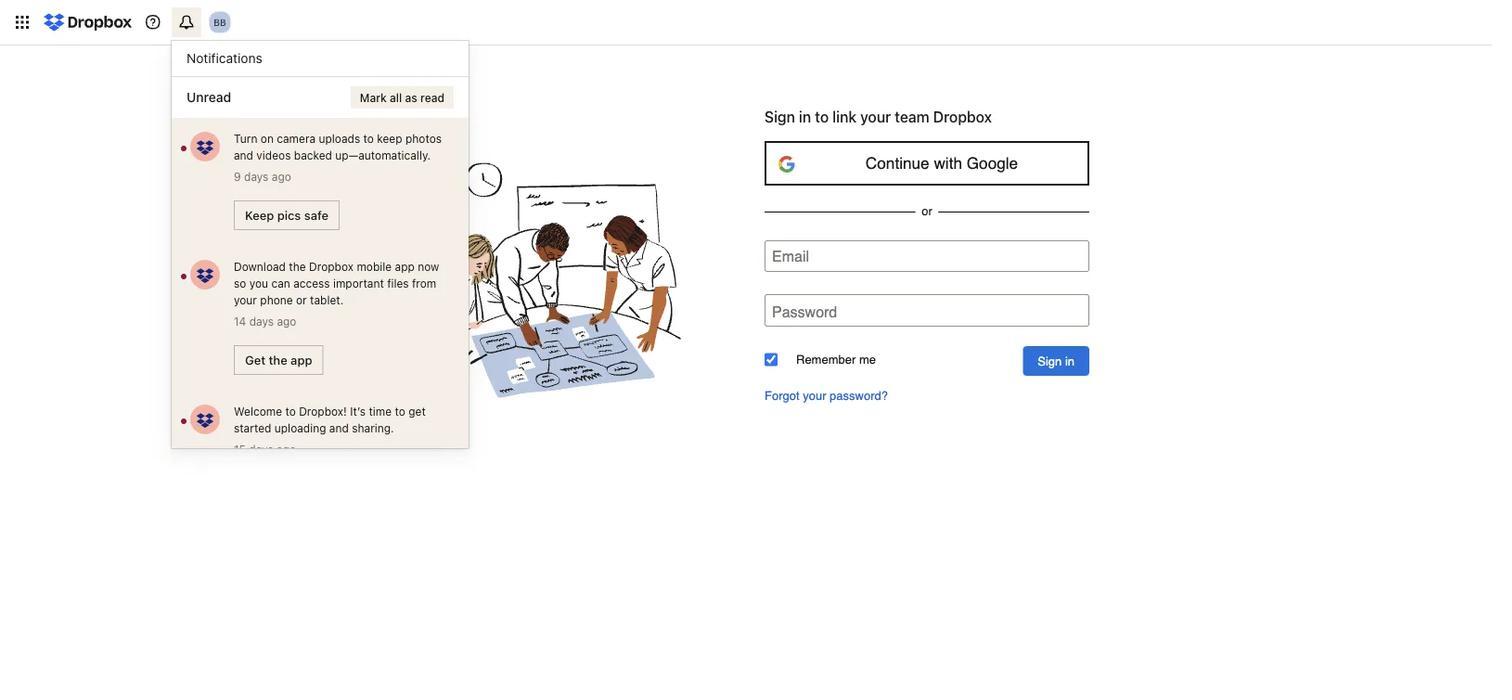 Task type: locate. For each thing, give the bounding box(es) containing it.
phone
[[260, 293, 293, 306]]

sign in button
[[1023, 346, 1090, 376]]

keep pics safe
[[245, 208, 329, 222]]

0 vertical spatial dropbox
[[934, 108, 992, 126]]

to inside turn on camera uploads to keep photos and videos backed up—automatically. 9 days ago
[[363, 132, 374, 145]]

ago inside turn on camera uploads to keep photos and videos backed up—automatically. 9 days ago
[[272, 170, 291, 183]]

the right get
[[269, 353, 287, 367]]

2 vertical spatial ago
[[277, 443, 296, 456]]

2 vertical spatial your
[[803, 389, 827, 403]]

days
[[244, 170, 269, 183], [249, 315, 274, 328], [249, 443, 274, 456]]

days right 14
[[249, 315, 274, 328]]

dropbox
[[934, 108, 992, 126], [309, 260, 354, 273]]

the inside button
[[269, 353, 287, 367]]

Remember me checkbox
[[765, 353, 778, 366]]

ago
[[272, 170, 291, 183], [277, 315, 297, 328], [277, 443, 296, 456]]

can
[[272, 277, 290, 290]]

backed
[[294, 149, 332, 162]]

0 horizontal spatial app
[[291, 353, 312, 367]]

dropbox up access
[[309, 260, 354, 273]]

app up files
[[395, 260, 415, 273]]

0 vertical spatial and
[[234, 149, 253, 162]]

all
[[390, 91, 402, 104]]

0 horizontal spatial and
[[234, 149, 253, 162]]

1 vertical spatial or
[[296, 293, 307, 306]]

continue with google button
[[765, 141, 1090, 186]]

1 vertical spatial app
[[291, 353, 312, 367]]

time
[[369, 405, 392, 418]]

0 horizontal spatial the
[[269, 353, 287, 367]]

remember me
[[797, 353, 876, 367]]

tablet.
[[310, 293, 344, 306]]

your right 'link'
[[861, 108, 891, 126]]

your
[[861, 108, 891, 126], [234, 293, 257, 306], [803, 389, 827, 403]]

ago down uploading
[[277, 443, 296, 456]]

ago down phone
[[277, 315, 297, 328]]

ago for on
[[272, 170, 291, 183]]

1 horizontal spatial sign
[[1038, 354, 1062, 368]]

global header element
[[0, 0, 1493, 45]]

0 vertical spatial ago
[[272, 170, 291, 183]]

sign
[[765, 108, 795, 126], [1038, 354, 1062, 368]]

sign in to link your team dropbox
[[765, 108, 992, 126]]

days right 15 on the bottom left of page
[[249, 443, 274, 456]]

0 horizontal spatial dropbox
[[309, 260, 354, 273]]

notifications
[[187, 51, 262, 66]]

link
[[833, 108, 857, 126]]

2 vertical spatial days
[[249, 443, 274, 456]]

dropbox!
[[299, 405, 347, 418]]

9
[[234, 170, 241, 183]]

days inside turn on camera uploads to keep photos and videos backed up—automatically. 9 days ago
[[244, 170, 269, 183]]

0 vertical spatial the
[[289, 260, 306, 273]]

in inside button
[[1066, 354, 1075, 368]]

and down the "turn"
[[234, 149, 253, 162]]

days inside welcome to dropbox! it's time to get started uploading and sharing. 15 days ago
[[249, 443, 274, 456]]

1 vertical spatial days
[[249, 315, 274, 328]]

continue
[[866, 154, 930, 172]]

1 horizontal spatial and
[[329, 421, 349, 434]]

2 horizontal spatial your
[[861, 108, 891, 126]]

days for welcome to dropbox! it's time to get started uploading and sharing. 15 days ago
[[249, 443, 274, 456]]

dropbox up with at the right
[[934, 108, 992, 126]]

1 vertical spatial in
[[1066, 354, 1075, 368]]

app right get
[[291, 353, 312, 367]]

1 vertical spatial sign
[[1038, 354, 1062, 368]]

app
[[395, 260, 415, 273], [291, 353, 312, 367]]

1 horizontal spatial or
[[922, 204, 933, 218]]

from
[[412, 277, 437, 290]]

as
[[405, 91, 418, 104]]

0 vertical spatial or
[[922, 204, 933, 218]]

videos
[[257, 149, 291, 162]]

or up email email field
[[922, 204, 933, 218]]

0 horizontal spatial sign
[[765, 108, 795, 126]]

and
[[234, 149, 253, 162], [329, 421, 349, 434]]

1 vertical spatial dropbox
[[309, 260, 354, 273]]

1 vertical spatial ago
[[277, 315, 297, 328]]

1 vertical spatial and
[[329, 421, 349, 434]]

0 vertical spatial days
[[244, 170, 269, 183]]

1 vertical spatial your
[[234, 293, 257, 306]]

0 horizontal spatial in
[[799, 108, 811, 126]]

1 horizontal spatial in
[[1066, 354, 1075, 368]]

with
[[934, 154, 963, 172]]

dropbox inside download the dropbox mobile app now so you can access important files from your phone or tablet. 14 days ago
[[309, 260, 354, 273]]

turn on camera uploads to keep photos and videos backed up—automatically. button
[[234, 130, 450, 163]]

days for turn on camera uploads to keep photos and videos backed up—automatically. 9 days ago
[[244, 170, 269, 183]]

password?
[[830, 389, 888, 403]]

download the dropbox mobile app now so you can access important files from your phone or tablet. 14 days ago
[[234, 260, 439, 328]]

your right forgot
[[803, 389, 827, 403]]

your down so
[[234, 293, 257, 306]]

app inside download the dropbox mobile app now so you can access important files from your phone or tablet. 14 days ago
[[395, 260, 415, 273]]

1 horizontal spatial dropbox
[[934, 108, 992, 126]]

in
[[799, 108, 811, 126], [1066, 354, 1075, 368]]

1 horizontal spatial app
[[395, 260, 415, 273]]

or down access
[[296, 293, 307, 306]]

read
[[421, 91, 445, 104]]

get the app button
[[234, 345, 324, 375]]

now
[[418, 260, 439, 273]]

ago down the "videos"
[[272, 170, 291, 183]]

0 vertical spatial app
[[395, 260, 415, 273]]

sign in
[[1038, 354, 1075, 368]]

to
[[815, 108, 829, 126], [363, 132, 374, 145], [285, 405, 296, 418], [395, 405, 406, 418]]

your inside download the dropbox mobile app now so you can access important files from your phone or tablet. 14 days ago
[[234, 293, 257, 306]]

0 horizontal spatial your
[[234, 293, 257, 306]]

0 vertical spatial in
[[799, 108, 811, 126]]

0 horizontal spatial or
[[296, 293, 307, 306]]

download the dropbox mobile app now so you can access important files from your phone or tablet. button
[[234, 258, 450, 308]]

in for sign in to link your team dropbox
[[799, 108, 811, 126]]

days right 9
[[244, 170, 269, 183]]

get
[[409, 405, 426, 418]]

Password password field
[[765, 294, 1090, 327]]

uploading
[[275, 421, 326, 434]]

15
[[234, 443, 246, 456]]

sign for sign in
[[1038, 354, 1062, 368]]

and down dropbox!
[[329, 421, 349, 434]]

or
[[922, 204, 933, 218], [296, 293, 307, 306]]

0 vertical spatial sign
[[765, 108, 795, 126]]

sign inside button
[[1038, 354, 1062, 368]]

the inside download the dropbox mobile app now so you can access important files from your phone or tablet. 14 days ago
[[289, 260, 306, 273]]

1 vertical spatial the
[[269, 353, 287, 367]]

1 horizontal spatial the
[[289, 260, 306, 273]]

unread
[[187, 90, 231, 105]]

and inside turn on camera uploads to keep photos and videos backed up—automatically. 9 days ago
[[234, 149, 253, 162]]

turn on camera uploads to keep photos and videos backed up—automatically. 9 days ago
[[234, 132, 442, 183]]

the
[[289, 260, 306, 273], [269, 353, 287, 367]]

up—automatically.
[[335, 149, 431, 162]]

get the app
[[245, 353, 312, 367]]

the up access
[[289, 260, 306, 273]]

ago inside welcome to dropbox! it's time to get started uploading and sharing. 15 days ago
[[277, 443, 296, 456]]

forgot your password?
[[765, 389, 888, 403]]

Email email field
[[765, 240, 1090, 272]]

to left 'keep'
[[363, 132, 374, 145]]

mark all as read button
[[351, 86, 454, 109]]



Task type: vqa. For each thing, say whether or not it's contained in the screenshot.
when
no



Task type: describe. For each thing, give the bounding box(es) containing it.
team
[[895, 108, 930, 126]]

continue with google
[[866, 154, 1019, 172]]

download
[[234, 260, 286, 273]]

14
[[234, 315, 246, 328]]

ago inside download the dropbox mobile app now so you can access important files from your phone or tablet. 14 days ago
[[277, 315, 297, 328]]

sign for sign in to link your team dropbox
[[765, 108, 795, 126]]

0 vertical spatial your
[[861, 108, 891, 126]]

keep pics safe button
[[234, 201, 340, 230]]

the for download
[[289, 260, 306, 273]]

turn
[[234, 132, 258, 145]]

photos
[[406, 132, 442, 145]]

1 horizontal spatial your
[[803, 389, 827, 403]]

to left 'link'
[[815, 108, 829, 126]]

get
[[245, 353, 266, 367]]

me
[[860, 353, 876, 367]]

files
[[387, 277, 409, 290]]

safe
[[304, 208, 329, 222]]

pics
[[277, 208, 301, 222]]

to left get
[[395, 405, 406, 418]]

and inside welcome to dropbox! it's time to get started uploading and sharing. 15 days ago
[[329, 421, 349, 434]]

ago for to
[[277, 443, 296, 456]]

important
[[333, 277, 384, 290]]

mark all as read
[[360, 91, 445, 104]]

welcome
[[234, 405, 282, 418]]

access
[[294, 277, 330, 290]]

started
[[234, 421, 271, 434]]

email
[[772, 247, 810, 265]]

forgot
[[765, 389, 800, 403]]

welcome to dropbox! it's time to get started uploading and sharing. button
[[234, 403, 450, 436]]

on
[[261, 132, 274, 145]]

days inside download the dropbox mobile app now so you can access important files from your phone or tablet. 14 days ago
[[249, 315, 274, 328]]

camera
[[277, 132, 316, 145]]

you
[[249, 277, 268, 290]]

welcome to dropbox! it's time to get started uploading and sharing. 15 days ago
[[234, 405, 426, 456]]

app inside button
[[291, 353, 312, 367]]

remember
[[797, 353, 856, 367]]

password
[[772, 303, 838, 320]]

mark
[[360, 91, 387, 104]]

so
[[234, 277, 246, 290]]

it's
[[350, 405, 366, 418]]

keep
[[245, 208, 274, 222]]

dropbox logo - go to the homepage image
[[37, 7, 138, 37]]

or inside download the dropbox mobile app now so you can access important files from your phone or tablet. 14 days ago
[[296, 293, 307, 306]]

sharing.
[[352, 421, 394, 434]]

in for sign in
[[1066, 354, 1075, 368]]

mobile
[[357, 260, 392, 273]]

uploads
[[319, 132, 360, 145]]

keep
[[377, 132, 402, 145]]

to up uploading
[[285, 405, 296, 418]]

the for get
[[269, 353, 287, 367]]

google
[[967, 154, 1019, 172]]

forgot your password? link
[[765, 389, 1090, 403]]



